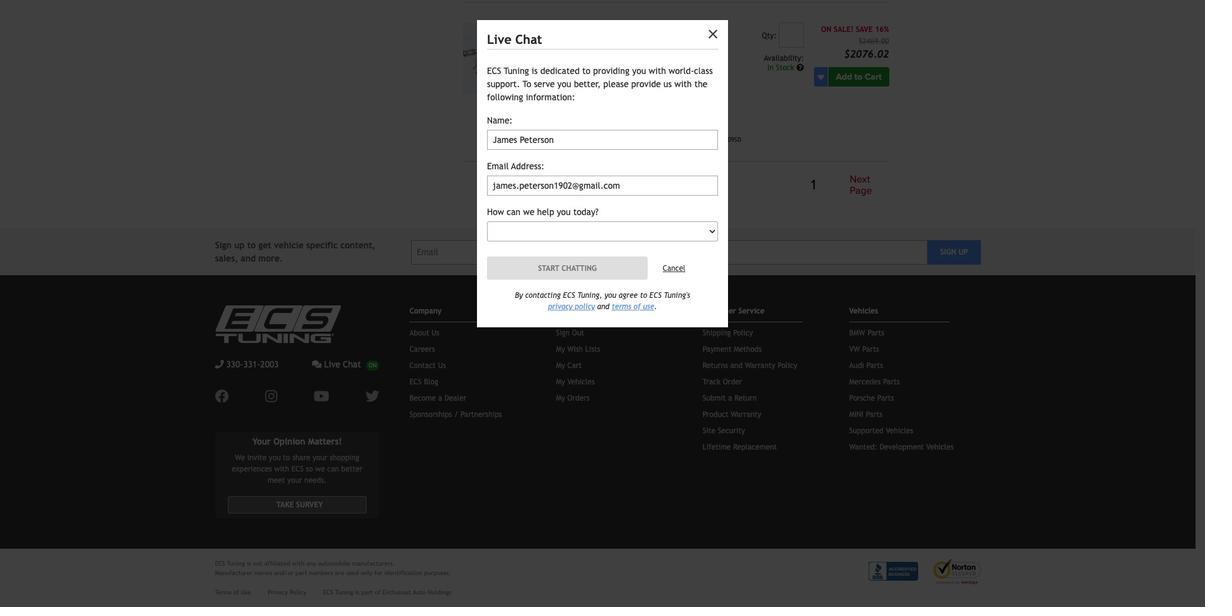 Task type: describe. For each thing, give the bounding box(es) containing it.
my wish lists link
[[556, 346, 600, 354]]

add to cart
[[836, 72, 882, 82]]

names
[[254, 570, 272, 577]]

sponsorships / partnerships
[[410, 411, 502, 420]]

parts for mercedes parts
[[883, 378, 900, 387]]

330-331-2003
[[226, 360, 279, 370]]

tuning's
[[664, 291, 690, 300]]

ecs left blog
[[410, 378, 422, 387]]

1 horizontal spatial part
[[361, 590, 373, 596]]

orders
[[568, 394, 590, 403]]

es#4430769 - ssxau409sd - milltek sport cat-back exhaust system - non-resonated *scratch and dent* - partial kit with missing items, the perfect opportunity to craft your own custom exhaust with milltek parts! - scratch & dent - audi image
[[463, 23, 559, 94]]

become
[[410, 394, 436, 403]]

non-
[[612, 47, 634, 59]]

audi parts
[[849, 362, 883, 371]]

live for live chat document
[[487, 32, 512, 46]]

qty:
[[762, 32, 777, 40]]

information:
[[526, 92, 575, 102]]

you inside we invite you to share your shopping experiences with ecs so we can better meet your needs.
[[269, 454, 281, 463]]

tuning for support.
[[504, 66, 529, 76]]

start chatting button
[[487, 257, 648, 280]]

ecs tuning image
[[215, 306, 341, 344]]

up for sign up
[[959, 248, 968, 257]]

become a dealer
[[410, 394, 467, 403]]

affiliated
[[264, 561, 290, 568]]

craft
[[660, 94, 679, 104]]

1 horizontal spatial of
[[375, 590, 381, 596]]

own
[[702, 94, 718, 104]]

shipping policy link
[[703, 329, 753, 338]]

back
[[651, 35, 673, 47]]

to inside 'partial kit with missing items, the perfect opportunity to craft your own custom exhaust with milltek parts!'
[[649, 94, 658, 104]]

my for my wish lists
[[556, 346, 565, 354]]

vw parts link
[[849, 346, 879, 354]]

my for my orders
[[556, 394, 565, 403]]

mini parts link
[[849, 411, 883, 420]]

wanted:
[[849, 443, 878, 452]]

supported vehicles link
[[849, 427, 913, 436]]

and inside by contacting ecs tuning, you agree to ecs tuning's privacy policy and terms of use .
[[597, 303, 610, 311]]

live chat for live chat document
[[487, 32, 542, 46]]

the inside the ecs tuning is dedicated to providing you with world-class support. to serve you better, please provide us with the following information:
[[695, 79, 708, 89]]

are
[[335, 570, 344, 577]]

site security
[[703, 427, 745, 436]]

is for dedicated
[[532, 66, 538, 76]]

matters!
[[308, 437, 342, 447]]

shipping policy
[[703, 329, 753, 338]]

parts for bmw parts
[[868, 329, 884, 338]]

sign up
[[940, 248, 968, 257]]

up for sign up to get vehicle specific content, sales, and more.
[[234, 241, 245, 251]]

to inside by contacting ecs tuning, you agree to ecs tuning's privacy policy and terms of use .
[[640, 291, 647, 300]]

site
[[703, 427, 716, 436]]

my for my cart
[[556, 362, 565, 371]]

.
[[654, 303, 657, 311]]

so
[[306, 465, 313, 474]]

experiences
[[232, 465, 272, 474]]

your inside 'partial kit with missing items, the perfect opportunity to craft your own custom exhaust with milltek parts!'
[[682, 94, 699, 104]]

my orders
[[556, 394, 590, 403]]

system
[[569, 47, 602, 59]]

vehicles right development
[[927, 443, 954, 452]]

items,
[[662, 81, 687, 91]]

page
[[850, 184, 872, 197]]

in stock
[[768, 64, 797, 72]]

policy for shipping policy
[[733, 329, 753, 338]]

chat for live chat document
[[515, 32, 542, 46]]

Email email field
[[411, 240, 928, 265]]

with down world-
[[675, 79, 692, 89]]

take survey link
[[228, 497, 367, 514]]

contact
[[410, 362, 436, 371]]

milltek sport cat-back exhaust system - non-resonated *scratch and dent* link
[[569, 35, 713, 70]]

sign out link
[[556, 329, 584, 338]]

terms
[[215, 590, 231, 596]]

lists
[[585, 346, 600, 354]]

-
[[605, 47, 609, 59]]

milltek sport cat-back exhaust system - non-resonated *scratch and dent*
[[569, 35, 713, 70]]

ecs inside we invite you to share your shopping experiences with ecs so we can better meet your needs.
[[292, 465, 304, 474]]

2003
[[260, 360, 279, 370]]

instagram logo image
[[265, 390, 277, 404]]

privacy
[[548, 303, 573, 311]]

terms of use
[[215, 590, 251, 596]]

out
[[572, 329, 584, 338]]

live chat document
[[477, 20, 728, 328]]

with up us
[[649, 66, 666, 76]]

partial kit with missing items, the perfect opportunity to craft your own custom exhaust with milltek parts!
[[569, 81, 718, 118]]

missing
[[631, 81, 659, 91]]

youtube logo image
[[314, 390, 329, 404]]

and inside sign up to get vehicle specific content, sales, and more.
[[241, 254, 256, 264]]

can inside we invite you to share your shopping experiences with ecs so we can better meet your needs.
[[327, 465, 339, 474]]

next page
[[850, 173, 872, 197]]

mercedes
[[849, 378, 881, 387]]

cancel link
[[663, 263, 686, 274]]

needs.
[[304, 477, 327, 485]]

resonated
[[634, 47, 683, 59]]

sign for sign up
[[940, 248, 956, 257]]

ecs inside ecs tuning is not affiliated with any automobile manufacturers. manufacturer names and/or part numbers are used only for identification purposes.
[[215, 561, 225, 568]]

in
[[768, 64, 774, 72]]

only
[[361, 570, 373, 577]]

terms of use link
[[612, 303, 654, 311]]

kit
[[597, 81, 608, 91]]

chatting
[[562, 264, 597, 273]]

can inside live chat document
[[507, 207, 521, 217]]

with inside ecs tuning is not affiliated with any automobile manufacturers. manufacturer names and/or part numbers are used only for identification purposes.
[[292, 561, 305, 568]]

my orders link
[[556, 394, 590, 403]]

my wish lists
[[556, 346, 600, 354]]

mercedes parts link
[[849, 378, 900, 387]]

0 vertical spatial warranty
[[745, 362, 776, 371]]

part inside ecs tuning is not affiliated with any automobile manufacturers. manufacturer names and/or part numbers are used only for identification purposes.
[[295, 570, 307, 577]]

manufacturers.
[[352, 561, 395, 568]]

sale!
[[834, 25, 854, 34]]

facebook logo image
[[215, 390, 229, 404]]

2 horizontal spatial policy
[[778, 362, 798, 371]]

my vehicles
[[556, 378, 595, 387]]

numbers
[[309, 570, 333, 577]]

live chat dialog
[[0, 0, 1205, 608]]

1 horizontal spatial your
[[313, 454, 328, 463]]

to inside we invite you to share your shopping experiences with ecs so we can better meet your needs.
[[283, 454, 290, 463]]

product
[[703, 411, 729, 420]]

parts for mini parts
[[866, 411, 883, 420]]

support.
[[487, 79, 520, 89]]

automobile
[[318, 561, 350, 568]]

sales,
[[215, 254, 238, 264]]

phone image
[[215, 361, 224, 369]]

0 horizontal spatial of
[[233, 590, 239, 596]]

user@example.com email field
[[487, 176, 718, 196]]

use
[[643, 303, 654, 311]]

shopping
[[330, 454, 359, 463]]

sign up to get vehicle specific content, sales, and more.
[[215, 241, 376, 264]]

ssxau409sd
[[707, 136, 741, 143]]

my for my account
[[556, 307, 566, 316]]

policy for privacy policy
[[290, 590, 306, 596]]

the inside 'partial kit with missing items, the perfect opportunity to craft your own custom exhaust with milltek parts!'
[[690, 81, 703, 91]]

sign for sign up to get vehicle specific content, sales, and more.
[[215, 241, 232, 251]]

parts for audi parts
[[867, 362, 883, 371]]

porsche parts
[[849, 394, 894, 403]]

cart inside add to cart button
[[865, 72, 882, 82]]

to inside the ecs tuning is dedicated to providing you with world-class support. to serve you better, please provide us with the following information:
[[582, 66, 591, 76]]

service
[[739, 307, 765, 316]]

get
[[258, 241, 271, 251]]

to inside button
[[855, 72, 863, 82]]

with up the opportunity
[[611, 81, 628, 91]]

ecs down numbers
[[323, 590, 333, 596]]



Task type: locate. For each thing, give the bounding box(es) containing it.
2 vertical spatial policy
[[290, 590, 306, 596]]

we left help
[[523, 207, 535, 217]]

1 link
[[804, 175, 824, 196]]

up inside 'button'
[[959, 248, 968, 257]]

is for part
[[355, 590, 359, 596]]

sign inside sign up to get vehicle specific content, sales, and more.
[[215, 241, 232, 251]]

part down any
[[295, 570, 307, 577]]

cancel
[[663, 264, 686, 273]]

1 horizontal spatial is
[[355, 590, 359, 596]]

3 my from the top
[[556, 362, 565, 371]]

we
[[235, 454, 245, 463]]

submit a return link
[[703, 394, 757, 403]]

product warranty
[[703, 411, 761, 420]]

warranty down methods
[[745, 362, 776, 371]]

2 vertical spatial is
[[355, 590, 359, 596]]

submit
[[703, 394, 726, 403]]

us for about us
[[432, 329, 440, 338]]

supported
[[849, 427, 884, 436]]

live chat right comments image
[[324, 360, 361, 370]]

0 horizontal spatial policy
[[290, 590, 306, 596]]

ecs left so at the bottom
[[292, 465, 304, 474]]

my left wish
[[556, 346, 565, 354]]

can down shopping
[[327, 465, 339, 474]]

privacy policy link
[[548, 303, 595, 311]]

to up better,
[[582, 66, 591, 76]]

ecs blog
[[410, 378, 438, 387]]

world-
[[669, 66, 694, 76]]

my for my vehicles
[[556, 378, 565, 387]]

custom
[[569, 107, 597, 118]]

0 horizontal spatial milltek
[[569, 35, 601, 47]]

to down the missing
[[649, 94, 658, 104]]

partnerships
[[461, 411, 502, 420]]

1 vertical spatial we
[[315, 465, 325, 474]]

0 vertical spatial live chat
[[487, 32, 542, 46]]

2 vertical spatial and
[[730, 362, 743, 371]]

parts for vw parts
[[862, 346, 879, 354]]

1 horizontal spatial policy
[[733, 329, 753, 338]]

a left the dealer
[[438, 394, 442, 403]]

0 horizontal spatial live
[[324, 360, 340, 370]]

and
[[241, 254, 256, 264], [597, 303, 610, 311], [730, 362, 743, 371]]

1 vertical spatial live
[[324, 360, 340, 370]]

next
[[850, 173, 870, 186]]

parts down porsche parts
[[866, 411, 883, 420]]

become a dealer link
[[410, 394, 467, 403]]

None number field
[[779, 23, 804, 48]]

we inside live chat document
[[523, 207, 535, 217]]

chat up dedicated
[[515, 32, 542, 46]]

1
[[811, 177, 816, 194]]

use
[[241, 590, 251, 596]]

a
[[438, 394, 442, 403], [728, 394, 732, 403]]

1 horizontal spatial live chat
[[487, 32, 542, 46]]

tuning up the 'manufacturer'
[[227, 561, 245, 568]]

ecs tuning is part of enthusiast auto holdings
[[323, 590, 452, 596]]

part down only
[[361, 590, 373, 596]]

live chat inside document
[[487, 32, 542, 46]]

1 horizontal spatial chat
[[515, 32, 542, 46]]

1 vertical spatial chat
[[343, 360, 361, 370]]

1 vertical spatial live chat
[[324, 360, 361, 370]]

cart
[[865, 72, 882, 82], [568, 362, 582, 371]]

cart down wish
[[568, 362, 582, 371]]

wanted: development vehicles link
[[849, 443, 954, 452]]

my left account
[[556, 307, 566, 316]]

methods
[[734, 346, 762, 354]]

you down dedicated
[[558, 79, 571, 89]]

ecs blog link
[[410, 378, 438, 387]]

my up my vehicles link
[[556, 362, 565, 371]]

2 my from the top
[[556, 346, 565, 354]]

to left get
[[247, 241, 256, 251]]

we inside we invite you to share your shopping experiences with ecs so we can better meet your needs.
[[315, 465, 325, 474]]

0 vertical spatial your
[[682, 94, 699, 104]]

1 vertical spatial milltek
[[653, 107, 680, 118]]

us
[[664, 79, 672, 89]]

question circle image
[[797, 64, 804, 72]]

is for not
[[247, 561, 251, 568]]

0 vertical spatial and
[[241, 254, 256, 264]]

live inside document
[[487, 32, 512, 46]]

warranty down return
[[731, 411, 761, 420]]

tuning for names
[[227, 561, 245, 568]]

1 a from the left
[[438, 394, 442, 403]]

chat right comments image
[[343, 360, 361, 370]]

parts right 'vw'
[[862, 346, 879, 354]]

up
[[234, 241, 245, 251], [959, 248, 968, 257]]

my cart link
[[556, 362, 582, 371]]

4 my from the top
[[556, 378, 565, 387]]

ecs inside the ecs tuning is dedicated to providing you with world-class support. to serve you better, please provide us with the following information:
[[487, 66, 501, 76]]

1 horizontal spatial live
[[487, 32, 512, 46]]

parts up mercedes parts link
[[867, 362, 883, 371]]

and up order
[[730, 362, 743, 371]]

live chat
[[487, 32, 542, 46], [324, 360, 361, 370]]

porsche parts link
[[849, 394, 894, 403]]

2 horizontal spatial of
[[634, 303, 641, 311]]

audi parts link
[[849, 362, 883, 371]]

is up serve on the top of page
[[532, 66, 538, 76]]

we
[[523, 207, 535, 217], [315, 465, 325, 474]]

1 horizontal spatial can
[[507, 207, 521, 217]]

milltek inside milltek sport cat-back exhaust system - non-resonated *scratch and dent*
[[569, 35, 601, 47]]

cart down $2076.02
[[865, 72, 882, 82]]

my down my cart link
[[556, 378, 565, 387]]

parts up porsche parts link
[[883, 378, 900, 387]]

2 horizontal spatial is
[[532, 66, 538, 76]]

0 horizontal spatial is
[[247, 561, 251, 568]]

blog
[[424, 378, 438, 387]]

you up provide on the right top
[[632, 66, 646, 76]]

2 horizontal spatial sign
[[940, 248, 956, 257]]

1 vertical spatial warranty
[[731, 411, 761, 420]]

tuning up to
[[504, 66, 529, 76]]

1 vertical spatial us
[[438, 362, 446, 371]]

dent*
[[632, 58, 658, 70]]

live chat for live chat link
[[324, 360, 361, 370]]

supported vehicles
[[849, 427, 913, 436]]

2 vertical spatial your
[[287, 477, 302, 485]]

tuning inside ecs tuning is not affiliated with any automobile manufacturers. manufacturer names and/or part numbers are used only for identification purposes.
[[227, 561, 245, 568]]

us for contact us
[[438, 362, 446, 371]]

parts for porsche parts
[[877, 394, 894, 403]]

ecs up "support."
[[487, 66, 501, 76]]

0 vertical spatial we
[[523, 207, 535, 217]]

0 horizontal spatial and
[[241, 254, 256, 264]]

you inside by contacting ecs tuning, you agree to ecs tuning's privacy policy and terms of use .
[[605, 291, 617, 300]]

to inside sign up to get vehicle specific content, sales, and more.
[[247, 241, 256, 251]]

to
[[582, 66, 591, 76], [855, 72, 863, 82], [649, 94, 658, 104], [247, 241, 256, 251], [640, 291, 647, 300], [283, 454, 290, 463]]

you right help
[[557, 207, 571, 217]]

my cart
[[556, 362, 582, 371]]

ecs tuning is not affiliated with any automobile manufacturers. manufacturer names and/or part numbers are used only for identification purposes.
[[215, 561, 451, 577]]

and right sales,
[[241, 254, 256, 264]]

0 vertical spatial milltek
[[569, 35, 601, 47]]

$2076.02
[[844, 48, 889, 60]]

1 horizontal spatial we
[[523, 207, 535, 217]]

privacy
[[268, 590, 288, 596]]

1 horizontal spatial milltek
[[653, 107, 680, 118]]

milltek inside 'partial kit with missing items, the perfect opportunity to craft your own custom exhaust with milltek parts!'
[[653, 107, 680, 118]]

manufacturer
[[215, 570, 253, 577]]

parts down mercedes parts on the right bottom of the page
[[877, 394, 894, 403]]

sign up button
[[928, 240, 981, 265]]

tuning inside the ecs tuning is dedicated to providing you with world-class support. to serve you better, please provide us with the following information:
[[504, 66, 529, 76]]

tuning down are
[[335, 590, 353, 596]]

on
[[821, 25, 832, 34]]

0 vertical spatial live
[[487, 32, 512, 46]]

is
[[532, 66, 538, 76], [247, 561, 251, 568], [355, 590, 359, 596]]

you up terms
[[605, 291, 617, 300]]

0 vertical spatial cart
[[865, 72, 882, 82]]

better,
[[574, 79, 601, 89]]

is inside the ecs tuning is dedicated to providing you with world-class support. to serve you better, please provide us with the following information:
[[532, 66, 538, 76]]

1 vertical spatial and
[[597, 303, 610, 311]]

privacy policy
[[268, 590, 306, 596]]

sign for sign out
[[556, 329, 570, 338]]

your right meet
[[287, 477, 302, 485]]

0 horizontal spatial sign
[[215, 241, 232, 251]]

on sale!                         save 16% $2469.00 $2076.02
[[821, 25, 889, 60]]

submit a return
[[703, 394, 757, 403]]

1 vertical spatial can
[[327, 465, 339, 474]]

twitter logo image
[[366, 390, 379, 404]]

meet
[[268, 477, 285, 485]]

2 a from the left
[[728, 394, 732, 403]]

sign out
[[556, 329, 584, 338]]

vehicles up wanted: development vehicles
[[886, 427, 913, 436]]

sign
[[215, 241, 232, 251], [940, 248, 956, 257], [556, 329, 570, 338]]

1 horizontal spatial tuning
[[335, 590, 353, 596]]

stock
[[776, 64, 794, 72]]

milltek up *scratch
[[569, 35, 601, 47]]

sponsorships / partnerships link
[[410, 411, 502, 420]]

your up parts!
[[682, 94, 699, 104]]

wanted: development vehicles
[[849, 443, 954, 452]]

add to wish list image
[[818, 74, 824, 80]]

mini parts
[[849, 411, 883, 420]]

to right add
[[855, 72, 863, 82]]

my left orders
[[556, 394, 565, 403]]

us right contact at the bottom of page
[[438, 362, 446, 371]]

sport
[[604, 35, 629, 47]]

0 horizontal spatial up
[[234, 241, 245, 251]]

parts right bmw
[[868, 329, 884, 338]]

2 horizontal spatial tuning
[[504, 66, 529, 76]]

up inside sign up to get vehicle specific content, sales, and more.
[[234, 241, 245, 251]]

1 vertical spatial tuning
[[227, 561, 245, 568]]

2 vertical spatial tuning
[[335, 590, 353, 596]]

live right comments image
[[324, 360, 340, 370]]

providing
[[593, 66, 630, 76]]

with down the opportunity
[[633, 107, 650, 118]]

live
[[487, 32, 512, 46], [324, 360, 340, 370]]

with inside we invite you to share your shopping experiences with ecs so we can better meet your needs.
[[274, 465, 289, 474]]

1 vertical spatial is
[[247, 561, 251, 568]]

0 horizontal spatial cart
[[568, 362, 582, 371]]

0 vertical spatial chat
[[515, 32, 542, 46]]

tuning
[[504, 66, 529, 76], [227, 561, 245, 568], [335, 590, 353, 596]]

can right how
[[507, 207, 521, 217]]

vehicles up orders
[[568, 378, 595, 387]]

ecs up privacy policy link
[[563, 291, 575, 300]]

with up meet
[[274, 465, 289, 474]]

0 horizontal spatial your
[[287, 477, 302, 485]]

1 my from the top
[[556, 307, 566, 316]]

1 horizontal spatial cart
[[865, 72, 882, 82]]

0 vertical spatial policy
[[733, 329, 753, 338]]

0 horizontal spatial tuning
[[227, 561, 245, 568]]

about us link
[[410, 329, 440, 338]]

/
[[454, 411, 458, 420]]

Your Name text field
[[487, 130, 718, 150]]

1 horizontal spatial sign
[[556, 329, 570, 338]]

with left any
[[292, 561, 305, 568]]

warranty
[[745, 362, 776, 371], [731, 411, 761, 420]]

0 vertical spatial tuning
[[504, 66, 529, 76]]

1 vertical spatial part
[[361, 590, 373, 596]]

vehicle
[[274, 241, 304, 251]]

0 vertical spatial part
[[295, 570, 307, 577]]

return
[[735, 394, 757, 403]]

0 horizontal spatial we
[[315, 465, 325, 474]]

1 vertical spatial your
[[313, 454, 328, 463]]

provide
[[631, 79, 661, 89]]

sign inside sign up 'button'
[[940, 248, 956, 257]]

a for submit
[[728, 394, 732, 403]]

5 my from the top
[[556, 394, 565, 403]]

a for become
[[438, 394, 442, 403]]

is left the not
[[247, 561, 251, 568]]

class
[[694, 66, 713, 76]]

comments image
[[312, 361, 322, 369]]

1 vertical spatial policy
[[778, 362, 798, 371]]

specific
[[306, 241, 338, 251]]

vehicles up bmw parts link
[[849, 307, 878, 316]]

how can we help you today?
[[487, 207, 599, 217]]

0 horizontal spatial a
[[438, 394, 442, 403]]

live for live chat link
[[324, 360, 340, 370]]

0 horizontal spatial live chat
[[324, 360, 361, 370]]

live up "support."
[[487, 32, 512, 46]]

live chat up "support."
[[487, 32, 542, 46]]

2 horizontal spatial and
[[730, 362, 743, 371]]

0 horizontal spatial chat
[[343, 360, 361, 370]]

how
[[487, 207, 504, 217]]

chat inside document
[[515, 32, 542, 46]]

a left return
[[728, 394, 732, 403]]

us right about
[[432, 329, 440, 338]]

your up so at the bottom
[[313, 454, 328, 463]]

lifetime
[[703, 443, 731, 452]]

1 horizontal spatial and
[[597, 303, 610, 311]]

your
[[682, 94, 699, 104], [313, 454, 328, 463], [287, 477, 302, 485]]

bmw parts link
[[849, 329, 884, 338]]

1 horizontal spatial a
[[728, 394, 732, 403]]

company
[[410, 307, 442, 316]]

1 vertical spatial cart
[[568, 362, 582, 371]]

and down tuning,
[[597, 303, 610, 311]]

milltek down craft
[[653, 107, 680, 118]]

audi
[[849, 362, 864, 371]]

can
[[507, 207, 521, 217], [327, 465, 339, 474]]

to left share
[[283, 454, 290, 463]]

replacement
[[733, 443, 777, 452]]

1 horizontal spatial up
[[959, 248, 968, 257]]

add to cart button
[[829, 67, 889, 87]]

chat for live chat link
[[343, 360, 361, 370]]

take survey
[[276, 501, 323, 510]]

paginated product list navigation navigation
[[463, 172, 889, 199]]

is down the used
[[355, 590, 359, 596]]

of inside by contacting ecs tuning, you agree to ecs tuning's privacy policy and terms of use .
[[634, 303, 641, 311]]

returns and warranty policy link
[[703, 362, 798, 371]]

2 horizontal spatial your
[[682, 94, 699, 104]]

to up use
[[640, 291, 647, 300]]

0 horizontal spatial can
[[327, 465, 339, 474]]

your
[[252, 437, 271, 447]]

we right so at the bottom
[[315, 465, 325, 474]]

0 vertical spatial is
[[532, 66, 538, 76]]

ecs up the 'manufacturer'
[[215, 561, 225, 568]]

is inside ecs tuning is not affiliated with any automobile manufacturers. manufacturer names and/or part numbers are used only for identification purposes.
[[247, 561, 251, 568]]

you right invite
[[269, 454, 281, 463]]

0 vertical spatial can
[[507, 207, 521, 217]]

ecs up .
[[650, 291, 662, 300]]

0 vertical spatial us
[[432, 329, 440, 338]]

returns and warranty policy
[[703, 362, 798, 371]]

0 horizontal spatial part
[[295, 570, 307, 577]]



Task type: vqa. For each thing, say whether or not it's contained in the screenshot.
causing
no



